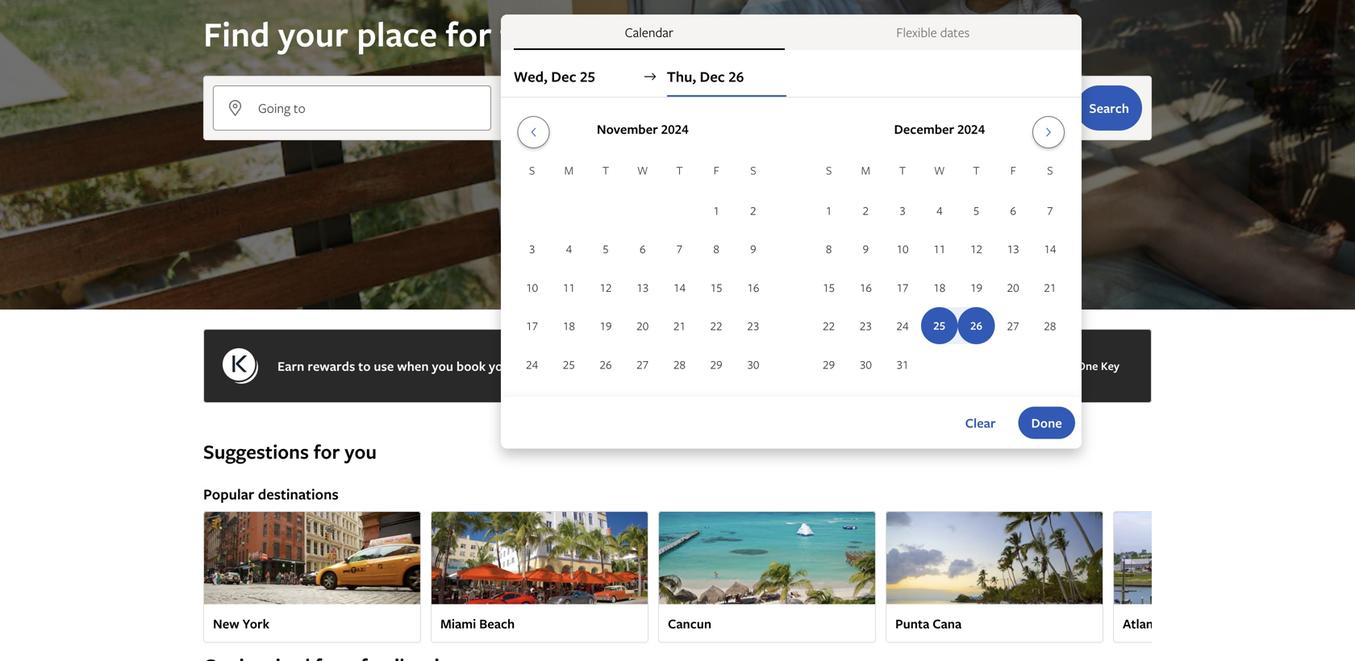 Task type: locate. For each thing, give the bounding box(es) containing it.
4 t from the left
[[973, 163, 980, 178]]

f
[[714, 163, 720, 178], [1011, 163, 1017, 178]]

26 right thu,
[[729, 67, 744, 86]]

1 horizontal spatial 28 button
[[1032, 308, 1069, 345]]

0 horizontal spatial 10
[[526, 280, 538, 295]]

1 horizontal spatial 19
[[971, 280, 983, 295]]

2024
[[661, 120, 689, 138], [958, 120, 985, 138]]

2 30 from the left
[[860, 357, 872, 372]]

w
[[638, 163, 648, 178], [935, 163, 945, 178]]

0 horizontal spatial 18 button
[[551, 308, 588, 345]]

1 horizontal spatial 23
[[860, 318, 872, 334]]

1 horizontal spatial 3
[[900, 203, 906, 218]]

1 horizontal spatial 27 button
[[995, 308, 1032, 345]]

1 vertical spatial 21
[[674, 318, 686, 334]]

19 button
[[958, 269, 995, 306], [588, 308, 625, 345]]

13 inside november 2024 element
[[637, 280, 649, 295]]

0 vertical spatial 12
[[971, 241, 983, 257]]

29 right expedia,
[[711, 357, 723, 372]]

w down december 2024
[[935, 163, 945, 178]]

calendar
[[625, 23, 674, 41]]

1 vertical spatial 19 button
[[588, 308, 625, 345]]

21
[[1045, 280, 1057, 295], [674, 318, 686, 334]]

0 vertical spatial 3
[[900, 203, 906, 218]]

27
[[1008, 318, 1020, 334], [637, 357, 649, 372]]

26 inside button
[[729, 67, 744, 86]]

f for november 2024
[[714, 163, 720, 178]]

w down "november 2024"
[[638, 163, 648, 178]]

0 vertical spatial 21 button
[[1032, 269, 1069, 306]]

12
[[971, 241, 983, 257], [600, 280, 612, 295]]

1 16 button from the left
[[735, 269, 772, 306]]

0 horizontal spatial 9 button
[[735, 231, 772, 267]]

punta cana
[[896, 615, 962, 633]]

25 left 26 button
[[563, 357, 575, 372]]

16
[[748, 280, 760, 295], [860, 280, 872, 295]]

30 for 1st '30' button from left
[[748, 357, 760, 372]]

2024 for november 2024
[[661, 120, 689, 138]]

1 vertical spatial 25
[[571, 106, 585, 123]]

1 1 from the left
[[714, 203, 720, 218]]

1 15 from the left
[[711, 280, 723, 295]]

1 button
[[698, 192, 735, 229], [811, 192, 848, 229]]

for up 'destinations'
[[314, 439, 340, 465]]

2 16 from the left
[[860, 280, 872, 295]]

s
[[529, 163, 535, 178], [751, 163, 757, 178], [826, 163, 832, 178], [1048, 163, 1054, 178]]

30 for 1st '30' button from right
[[860, 357, 872, 372]]

for
[[446, 11, 492, 57], [314, 439, 340, 465]]

18 inside december 2024 element
[[934, 280, 946, 295]]

12 button
[[958, 231, 995, 267], [588, 269, 625, 306]]

31
[[897, 357, 909, 372]]

for right place
[[446, 11, 492, 57]]

1 vertical spatial 13
[[637, 280, 649, 295]]

1 horizontal spatial 23 button
[[848, 308, 885, 345]]

30 inside december 2024 element
[[860, 357, 872, 372]]

17 button up next
[[514, 308, 551, 345]]

book
[[457, 357, 486, 375]]

0 horizontal spatial 28
[[674, 357, 686, 372]]

1 horizontal spatial 29
[[823, 357, 835, 372]]

previous month image
[[524, 126, 543, 139]]

30 right and
[[748, 357, 760, 372]]

2 8 from the left
[[826, 241, 832, 257]]

0 horizontal spatial 13
[[637, 280, 649, 295]]

1 horizontal spatial your
[[489, 357, 516, 375]]

2 15 button from the left
[[811, 269, 848, 306]]

29 inside november 2024 element
[[711, 357, 723, 372]]

1 horizontal spatial 6
[[1011, 203, 1017, 218]]

0 vertical spatial 17
[[897, 280, 909, 295]]

14
[[1045, 241, 1057, 257], [674, 280, 686, 295]]

2
[[751, 203, 757, 218], [863, 203, 869, 218]]

new
[[213, 615, 239, 633]]

1 vertical spatial 26
[[620, 106, 633, 123]]

0 horizontal spatial 3 button
[[514, 231, 551, 267]]

15 inside november 2024 element
[[711, 280, 723, 295]]

0 horizontal spatial 12 button
[[588, 269, 625, 306]]

1 9 from the left
[[751, 241, 757, 257]]

1 22 button from the left
[[698, 308, 735, 345]]

t down the 'december'
[[900, 163, 906, 178]]

0 horizontal spatial 30 button
[[735, 346, 772, 383]]

0 horizontal spatial 9
[[751, 241, 757, 257]]

1 vertical spatial 10
[[526, 280, 538, 295]]

23 inside november 2024 element
[[748, 318, 760, 334]]

1 m from the left
[[565, 163, 574, 178]]

1 horizontal spatial 27
[[1008, 318, 1020, 334]]

24 button up 31 button
[[885, 308, 921, 345]]

2 2 button from the left
[[848, 192, 885, 229]]

soho - tribeca which includes street scenes and a city image
[[203, 512, 421, 605]]

1 vertical spatial 4
[[566, 241, 572, 257]]

29 button
[[698, 346, 735, 383], [811, 346, 848, 383]]

27 button
[[995, 308, 1032, 345], [625, 346, 661, 383]]

bayahibe beach featuring a beach, a sunset and tropical scenes image
[[886, 512, 1104, 605]]

2 2024 from the left
[[958, 120, 985, 138]]

m
[[565, 163, 574, 178], [862, 163, 871, 178]]

1 horizontal spatial 14
[[1045, 241, 1057, 257]]

1 23 button from the left
[[735, 308, 772, 345]]

26
[[729, 67, 744, 86], [620, 106, 633, 123], [600, 357, 612, 372]]

1 horizontal spatial 22
[[823, 318, 835, 334]]

beach
[[479, 615, 515, 633]]

0 horizontal spatial 5
[[603, 241, 609, 257]]

10 inside december 2024 element
[[897, 241, 909, 257]]

0 horizontal spatial 14
[[674, 280, 686, 295]]

2 vertical spatial 26
[[600, 357, 612, 372]]

1 vertical spatial you
[[345, 439, 377, 465]]

1 horizontal spatial 30 button
[[848, 346, 885, 383]]

1 1 button from the left
[[698, 192, 735, 229]]

1 horizontal spatial 13 button
[[995, 231, 1032, 267]]

1 horizontal spatial 5
[[974, 203, 980, 218]]

28 button
[[1032, 308, 1069, 345], [661, 346, 698, 383]]

show previous card image
[[194, 571, 213, 584]]

t down "november 2024"
[[677, 163, 683, 178]]

29 inside december 2024 element
[[823, 357, 835, 372]]

0 horizontal spatial 3
[[529, 241, 535, 257]]

1 f from the left
[[714, 163, 720, 178]]

14 inside december 2024 element
[[1045, 241, 1057, 257]]

5 inside december 2024 element
[[974, 203, 980, 218]]

0 horizontal spatial 4 button
[[551, 231, 588, 267]]

13
[[1008, 241, 1020, 257], [637, 280, 649, 295]]

0 horizontal spatial for
[[314, 439, 340, 465]]

17 up next
[[526, 318, 538, 334]]

0 vertical spatial 6
[[1011, 203, 1017, 218]]

1 horizontal spatial you
[[432, 357, 454, 375]]

w inside november 2024 element
[[638, 163, 648, 178]]

0 horizontal spatial 19
[[600, 318, 612, 334]]

29 for 1st 29 button from the right
[[823, 357, 835, 372]]

14 button
[[1032, 231, 1069, 267], [661, 269, 698, 306]]

22 inside december 2024 element
[[823, 318, 835, 334]]

0 horizontal spatial 11 button
[[551, 269, 588, 306]]

12 inside december 2024 element
[[971, 241, 983, 257]]

29 right hotels.com
[[823, 357, 835, 372]]

0 vertical spatial your
[[278, 11, 349, 57]]

15
[[711, 280, 723, 295], [823, 280, 835, 295]]

1 29 button from the left
[[698, 346, 735, 383]]

1 horizontal spatial w
[[935, 163, 945, 178]]

0 horizontal spatial you
[[345, 439, 377, 465]]

0 vertical spatial 3 button
[[885, 192, 921, 229]]

november
[[597, 120, 658, 138]]

flexible
[[897, 23, 938, 41]]

2 15 from the left
[[823, 280, 835, 295]]

1 horizontal spatial 15
[[823, 280, 835, 295]]

1 vertical spatial 14
[[674, 280, 686, 295]]

29 button up recently viewed region
[[698, 346, 735, 383]]

21 button
[[1032, 269, 1069, 306], [661, 308, 698, 345]]

9 button
[[735, 231, 772, 267], [848, 231, 885, 267]]

1 horizontal spatial 14 button
[[1032, 231, 1069, 267]]

1 horizontal spatial 1 button
[[811, 192, 848, 229]]

17 button up 31 button
[[885, 269, 921, 306]]

0 vertical spatial 19 button
[[958, 269, 995, 306]]

28 inside december 2024 element
[[1045, 318, 1057, 334]]

29 button right hotels.com
[[811, 346, 848, 383]]

17
[[897, 280, 909, 295], [526, 318, 538, 334]]

30 button left 31
[[848, 346, 885, 383]]

1 horizontal spatial 13
[[1008, 241, 1020, 257]]

0 horizontal spatial 29
[[711, 357, 723, 372]]

1 29 from the left
[[711, 357, 723, 372]]

23 button up hotels.com
[[735, 308, 772, 345]]

0 vertical spatial 14
[[1045, 241, 1057, 257]]

1 vertical spatial 6
[[640, 241, 646, 257]]

wizard region
[[0, 0, 1356, 449]]

0 vertical spatial 10
[[897, 241, 909, 257]]

2 23 from the left
[[860, 318, 872, 334]]

0 vertical spatial 5
[[974, 203, 980, 218]]

17 up 31
[[897, 280, 909, 295]]

2 m from the left
[[862, 163, 871, 178]]

10 inside november 2024 element
[[526, 280, 538, 295]]

t down november
[[603, 163, 609, 178]]

1 button for november 2024
[[698, 192, 735, 229]]

0 horizontal spatial 17 button
[[514, 308, 551, 345]]

popular destinations
[[203, 485, 339, 504]]

popular
[[203, 485, 254, 504]]

2 button
[[735, 192, 772, 229], [848, 192, 885, 229]]

29
[[711, 357, 723, 372], [823, 357, 835, 372]]

5
[[974, 203, 980, 218], [603, 241, 609, 257]]

w for november
[[638, 163, 648, 178]]

1 30 from the left
[[748, 357, 760, 372]]

2 button for december 2024
[[848, 192, 885, 229]]

2 23 button from the left
[[848, 308, 885, 345]]

2 w from the left
[[935, 163, 945, 178]]

3 button
[[885, 192, 921, 229], [514, 231, 551, 267]]

21 inside december 2024 element
[[1045, 280, 1057, 295]]

30 button right and
[[735, 346, 772, 383]]

2024 right november
[[661, 120, 689, 138]]

1 8 from the left
[[714, 241, 720, 257]]

dec left -
[[546, 106, 568, 123]]

16 for first the 16 button from the left
[[748, 280, 760, 295]]

19
[[971, 280, 983, 295], [600, 318, 612, 334]]

application containing november 2024
[[514, 110, 1069, 385]]

2 8 button from the left
[[811, 231, 848, 267]]

application
[[514, 110, 1069, 385]]

1 15 button from the left
[[698, 269, 735, 306]]

1 w from the left
[[638, 163, 648, 178]]

1 vertical spatial 20
[[637, 318, 649, 334]]

1 2024 from the left
[[661, 120, 689, 138]]

dec
[[551, 67, 577, 86], [700, 67, 725, 86], [546, 106, 568, 123], [595, 106, 616, 123]]

and
[[704, 357, 726, 375]]

8 inside november 2024 element
[[714, 241, 720, 257]]

0 horizontal spatial 22
[[711, 318, 723, 334]]

11 inside november 2024 element
[[563, 280, 575, 295]]

6 button
[[995, 192, 1032, 229], [625, 231, 661, 267]]

25 left -
[[571, 106, 585, 123]]

1 22 from the left
[[711, 318, 723, 334]]

3 t from the left
[[900, 163, 906, 178]]

0 horizontal spatial 1
[[714, 203, 720, 218]]

24 button right book
[[514, 346, 551, 383]]

december
[[895, 120, 955, 138]]

w inside december 2024 element
[[935, 163, 945, 178]]

1 inside december 2024 element
[[826, 203, 832, 218]]

3 inside december 2024 element
[[900, 203, 906, 218]]

23 button inside december 2024 element
[[848, 308, 885, 345]]

your left next
[[489, 357, 516, 375]]

2 29 button from the left
[[811, 346, 848, 383]]

1 23 from the left
[[748, 318, 760, 334]]

hotels.com
[[729, 357, 795, 375]]

4 s from the left
[[1048, 163, 1054, 178]]

1 vertical spatial 18
[[563, 318, 575, 334]]

6
[[1011, 203, 1017, 218], [640, 241, 646, 257]]

york
[[242, 615, 270, 633]]

1 horizontal spatial 5 button
[[958, 192, 995, 229]]

0 vertical spatial 18
[[934, 280, 946, 295]]

thu, dec 26
[[667, 67, 744, 86]]

1 horizontal spatial 8
[[826, 241, 832, 257]]

24 up 31
[[897, 318, 909, 334]]

20
[[1008, 280, 1020, 295], [637, 318, 649, 334]]

vrbo,
[[617, 357, 649, 375]]

2 29 from the left
[[823, 357, 835, 372]]

18 button
[[921, 269, 958, 306], [551, 308, 588, 345]]

1 2 from the left
[[751, 203, 757, 218]]

0 vertical spatial 14 button
[[1032, 231, 1069, 267]]

2 for november 2024
[[751, 203, 757, 218]]

0 horizontal spatial 7
[[677, 241, 683, 257]]

0 horizontal spatial 6
[[640, 241, 646, 257]]

tab list
[[501, 15, 1082, 50]]

5 button
[[958, 192, 995, 229], [588, 231, 625, 267]]

f inside november 2024 element
[[714, 163, 720, 178]]

0 horizontal spatial 5 button
[[588, 231, 625, 267]]

wed,
[[514, 67, 548, 86]]

4
[[937, 203, 943, 218], [566, 241, 572, 257]]

16 inside november 2024 element
[[748, 280, 760, 295]]

1 vertical spatial your
[[489, 357, 516, 375]]

place
[[357, 11, 438, 57]]

30 inside november 2024 element
[[748, 357, 760, 372]]

24 left 25 button at the left bottom of page
[[526, 357, 538, 372]]

0 vertical spatial for
[[446, 11, 492, 57]]

23 button up 31 button
[[848, 308, 885, 345]]

3 inside november 2024 element
[[529, 241, 535, 257]]

26 right -
[[620, 106, 633, 123]]

1 horizontal spatial 2 button
[[848, 192, 885, 229]]

30 left 31
[[860, 357, 872, 372]]

23 inside december 2024 element
[[860, 318, 872, 334]]

1 horizontal spatial 20 button
[[995, 269, 1032, 306]]

november 2024
[[597, 120, 689, 138]]

cancun
[[668, 615, 712, 633]]

2 for december 2024
[[863, 203, 869, 218]]

22 inside november 2024 element
[[711, 318, 723, 334]]

20 button
[[995, 269, 1032, 306], [625, 308, 661, 345]]

you
[[432, 357, 454, 375], [345, 439, 377, 465]]

1 vertical spatial 13 button
[[625, 269, 661, 306]]

t down december 2024
[[973, 163, 980, 178]]

3 s from the left
[[826, 163, 832, 178]]

29 for 2nd 29 button from the right
[[711, 357, 723, 372]]

25 inside dec 25 - dec 26 button
[[571, 106, 585, 123]]

0 vertical spatial 4 button
[[921, 192, 958, 229]]

tab list containing calendar
[[501, 15, 1082, 50]]

19 inside november 2024 element
[[600, 318, 612, 334]]

0 horizontal spatial 21
[[674, 318, 686, 334]]

8 button
[[698, 231, 735, 267], [811, 231, 848, 267]]

2 1 from the left
[[826, 203, 832, 218]]

0 horizontal spatial 2
[[751, 203, 757, 218]]

1 horizontal spatial 9
[[863, 241, 869, 257]]

1 inside november 2024 element
[[714, 203, 720, 218]]

2 2 from the left
[[863, 203, 869, 218]]

0 vertical spatial 7 button
[[1032, 192, 1069, 229]]

26 left vrbo,
[[600, 357, 612, 372]]

0 horizontal spatial 14 button
[[661, 269, 698, 306]]

14 inside november 2024 element
[[674, 280, 686, 295]]

search button
[[1077, 86, 1143, 131]]

2 9 from the left
[[863, 241, 869, 257]]

2 16 button from the left
[[848, 269, 885, 306]]

1 horizontal spatial 12
[[971, 241, 983, 257]]

2 1 button from the left
[[811, 192, 848, 229]]

1 horizontal spatial 17 button
[[885, 269, 921, 306]]

december 2024
[[895, 120, 985, 138]]

1 vertical spatial 19
[[600, 318, 612, 334]]

0 vertical spatial 24 button
[[885, 308, 921, 345]]

1 horizontal spatial 9 button
[[848, 231, 885, 267]]

miami beach featuring a city and street scenes image
[[431, 512, 649, 605]]

2 22 from the left
[[823, 318, 835, 334]]

15 button inside december 2024 element
[[811, 269, 848, 306]]

2024 right the 'december'
[[958, 120, 985, 138]]

14 for the bottom 14 button
[[674, 280, 686, 295]]

3 for the left 3 button
[[529, 241, 535, 257]]

6 inside november 2024 element
[[640, 241, 646, 257]]

1 16 from the left
[[748, 280, 760, 295]]

0 vertical spatial 11
[[934, 241, 946, 257]]

23
[[748, 318, 760, 334], [860, 318, 872, 334]]

earn rewards to use when you book your next getaway on vrbo, expedia, and hotels.com
[[278, 357, 795, 375]]

25 up dec 25 - dec 26
[[580, 67, 596, 86]]

24 button
[[885, 308, 921, 345], [514, 346, 551, 383]]

1 2 button from the left
[[735, 192, 772, 229]]

1 8 button from the left
[[698, 231, 735, 267]]

f inside december 2024 element
[[1011, 163, 1017, 178]]

25 inside wed, dec 25 button
[[580, 67, 596, 86]]

2 f from the left
[[1011, 163, 1017, 178]]

0 horizontal spatial 2 button
[[735, 192, 772, 229]]

16 button
[[735, 269, 772, 306], [848, 269, 885, 306]]

your right find
[[278, 11, 349, 57]]

16 inside december 2024 element
[[860, 280, 872, 295]]

2 9 button from the left
[[848, 231, 885, 267]]

1 vertical spatial 3 button
[[514, 231, 551, 267]]

m for november 2024
[[565, 163, 574, 178]]

13 inside december 2024 element
[[1008, 241, 1020, 257]]

11 inside december 2024 element
[[934, 241, 946, 257]]

0 horizontal spatial 4
[[566, 241, 572, 257]]



Task type: vqa. For each thing, say whether or not it's contained in the screenshot.


Task type: describe. For each thing, give the bounding box(es) containing it.
1 for november 2024
[[714, 203, 720, 218]]

rewards
[[308, 357, 355, 375]]

15 button inside november 2024 element
[[698, 269, 735, 306]]

earn
[[278, 357, 304, 375]]

0 horizontal spatial 19 button
[[588, 308, 625, 345]]

wed, dec 25
[[514, 67, 596, 86]]

15 inside december 2024 element
[[823, 280, 835, 295]]

1 vertical spatial for
[[314, 439, 340, 465]]

w for december
[[935, 163, 945, 178]]

application inside wizard region
[[514, 110, 1069, 385]]

0 vertical spatial 4
[[937, 203, 943, 218]]

getaway
[[548, 357, 596, 375]]

27 inside december 2024 element
[[1008, 318, 1020, 334]]

18 inside november 2024 element
[[563, 318, 575, 334]]

dec 25 - dec 26 button
[[501, 86, 779, 131]]

your inside wizard region
[[278, 11, 349, 57]]

7 inside december 2024 element
[[1048, 203, 1054, 218]]

1 horizontal spatial 21 button
[[1032, 269, 1069, 306]]

0 horizontal spatial 24 button
[[514, 346, 551, 383]]

dec right -
[[595, 106, 616, 123]]

21 inside november 2024 element
[[674, 318, 686, 334]]

28 inside november 2024 element
[[674, 357, 686, 372]]

14 for 14 button to the top
[[1045, 241, 1057, 257]]

use
[[374, 357, 394, 375]]

thu, dec 26 button
[[667, 56, 787, 97]]

16 for second the 16 button from the left
[[860, 280, 872, 295]]

22 for first "22" button from right
[[823, 318, 835, 334]]

0 vertical spatial 20
[[1008, 280, 1020, 295]]

0 horizontal spatial 27 button
[[625, 346, 661, 383]]

dec 25 - dec 26
[[546, 106, 633, 123]]

0 horizontal spatial 10 button
[[514, 269, 551, 306]]

november 2024 element
[[514, 161, 772, 385]]

7 inside november 2024 element
[[677, 241, 683, 257]]

atlantic city
[[1123, 615, 1195, 633]]

dates
[[941, 23, 970, 41]]

1 horizontal spatial 24 button
[[885, 308, 921, 345]]

tab list inside wizard region
[[501, 15, 1082, 50]]

suggestions
[[203, 439, 309, 465]]

find
[[203, 11, 270, 57]]

miami beach
[[441, 615, 515, 633]]

m for december 2024
[[862, 163, 871, 178]]

1 horizontal spatial 24
[[897, 318, 909, 334]]

26 button
[[588, 346, 625, 383]]

1 30 button from the left
[[735, 346, 772, 383]]

thu,
[[667, 67, 697, 86]]

done
[[1032, 415, 1063, 432]]

flexible dates
[[897, 23, 970, 41]]

0 horizontal spatial 20
[[637, 318, 649, 334]]

clear
[[966, 415, 996, 432]]

13 for bottommost 13 'button'
[[637, 280, 649, 295]]

0 horizontal spatial 20 button
[[625, 308, 661, 345]]

13 for the rightmost 13 'button'
[[1008, 241, 1020, 257]]

19 inside december 2024 element
[[971, 280, 983, 295]]

9 inside november 2024 element
[[751, 241, 757, 257]]

to
[[358, 357, 371, 375]]

23 for second 23 button from right
[[748, 318, 760, 334]]

1 button for december 2024
[[811, 192, 848, 229]]

22 for second "22" button from right
[[711, 318, 723, 334]]

f for december 2024
[[1011, 163, 1017, 178]]

together
[[500, 11, 633, 57]]

dec right thu,
[[700, 67, 725, 86]]

0 horizontal spatial 21 button
[[661, 308, 698, 345]]

1 horizontal spatial 11 button
[[921, 231, 958, 267]]

2 button for november 2024
[[735, 192, 772, 229]]

27 inside november 2024 element
[[637, 357, 649, 372]]

0 horizontal spatial 6 button
[[625, 231, 661, 267]]

next month image
[[1040, 126, 1059, 139]]

recently viewed region
[[194, 413, 1162, 439]]

dec right wed,
[[551, 67, 577, 86]]

1 vertical spatial 5 button
[[588, 231, 625, 267]]

26 inside button
[[600, 357, 612, 372]]

calendar link
[[514, 15, 785, 50]]

expedia,
[[652, 357, 701, 375]]

17 inside november 2024 element
[[526, 318, 538, 334]]

6 inside december 2024 element
[[1011, 203, 1017, 218]]

2024 for december 2024
[[958, 120, 985, 138]]

1 vertical spatial 12 button
[[588, 269, 625, 306]]

1 vertical spatial 7 button
[[661, 231, 698, 267]]

search
[[1090, 99, 1130, 117]]

december 2024 element
[[811, 161, 1069, 385]]

done button
[[1019, 407, 1076, 440]]

find your place for together
[[203, 11, 633, 57]]

2 22 button from the left
[[811, 308, 848, 345]]

17 inside december 2024 element
[[897, 280, 909, 295]]

suggestions for you
[[203, 439, 377, 465]]

1 vertical spatial 4 button
[[551, 231, 588, 267]]

atlantic
[[1123, 615, 1169, 633]]

show next card image
[[1143, 571, 1162, 584]]

1 vertical spatial 14 button
[[661, 269, 698, 306]]

23 for 23 button within the december 2024 element
[[860, 318, 872, 334]]

-
[[588, 106, 592, 123]]

0 vertical spatial 12 button
[[958, 231, 995, 267]]

1 horizontal spatial 6 button
[[995, 192, 1032, 229]]

next
[[519, 357, 544, 375]]

1 horizontal spatial 3 button
[[885, 192, 921, 229]]

25 button
[[551, 346, 588, 383]]

8 inside december 2024 element
[[826, 241, 832, 257]]

destinations
[[258, 485, 339, 504]]

new york
[[213, 615, 270, 633]]

directional image
[[643, 69, 658, 84]]

1 t from the left
[[603, 163, 609, 178]]

2 t from the left
[[677, 163, 683, 178]]

2 30 button from the left
[[848, 346, 885, 383]]

on
[[599, 357, 614, 375]]

1 horizontal spatial 4 button
[[921, 192, 958, 229]]

clear button
[[953, 407, 1009, 440]]

cancun which includes a sandy beach, landscape views and general coastal views image
[[658, 512, 876, 605]]

1 horizontal spatial 18 button
[[921, 269, 958, 306]]

for inside wizard region
[[446, 11, 492, 57]]

0 vertical spatial 10 button
[[885, 231, 921, 267]]

1 for december 2024
[[826, 203, 832, 218]]

city
[[1172, 615, 1195, 633]]

1 vertical spatial 17 button
[[514, 308, 551, 345]]

0 vertical spatial 28 button
[[1032, 308, 1069, 345]]

flexible dates link
[[798, 15, 1069, 50]]

3 for 3 button to the right
[[900, 203, 906, 218]]

1 s from the left
[[529, 163, 535, 178]]

9 inside december 2024 element
[[863, 241, 869, 257]]

wed, dec 25 button
[[514, 56, 633, 97]]

5 inside november 2024 element
[[603, 241, 609, 257]]

miami
[[441, 615, 476, 633]]

when
[[397, 357, 429, 375]]

12 inside november 2024 element
[[600, 280, 612, 295]]

1 horizontal spatial 7 button
[[1032, 192, 1069, 229]]

31 button
[[885, 346, 921, 383]]

2 s from the left
[[751, 163, 757, 178]]

26 inside button
[[620, 106, 633, 123]]

cana
[[933, 615, 962, 633]]

1 vertical spatial 28 button
[[661, 346, 698, 383]]

1 9 button from the left
[[735, 231, 772, 267]]

25 inside 25 button
[[563, 357, 575, 372]]

0 horizontal spatial 24
[[526, 357, 538, 372]]

atlantic city aquarium which includes a marina, boating and a coastal town image
[[1114, 512, 1332, 605]]

punta
[[896, 615, 930, 633]]



